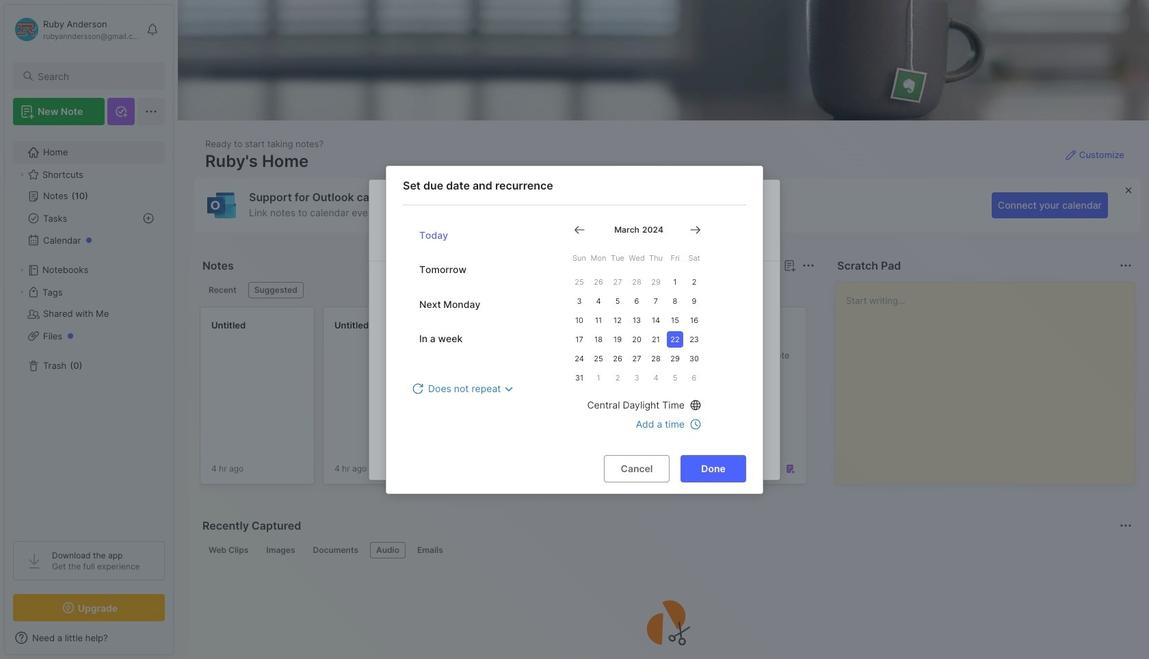 Task type: describe. For each thing, give the bounding box(es) containing it.
select a due date element
[[403, 205, 747, 442]]

tree inside main element
[[5, 133, 173, 529]]

main element
[[0, 0, 178, 659]]

Start writing… text field
[[847, 283, 1135, 473]]

none search field inside main element
[[38, 68, 153, 84]]

2 tab list from the top
[[203, 542, 1131, 559]]

1 tab list from the top
[[203, 282, 813, 298]]

2024 field
[[640, 224, 664, 235]]

Dropdown List field
[[411, 377, 518, 399]]



Task type: locate. For each thing, give the bounding box(es) containing it.
1 vertical spatial tab list
[[203, 542, 1131, 559]]

tree
[[5, 133, 173, 529]]

tab list
[[203, 282, 813, 298], [203, 542, 1131, 559]]

tab
[[203, 282, 243, 298], [248, 282, 304, 298], [203, 542, 255, 559], [260, 542, 302, 559], [307, 542, 365, 559], [370, 542, 406, 559], [411, 542, 450, 559]]

expand tags image
[[18, 288, 26, 296]]

None search field
[[38, 68, 153, 84]]

Search text field
[[38, 70, 153, 83]]

0 vertical spatial tab list
[[203, 282, 813, 298]]

row group
[[200, 307, 1150, 493]]

expand notebooks image
[[18, 266, 26, 274]]

March field
[[612, 224, 640, 235]]



Task type: vqa. For each thing, say whether or not it's contained in the screenshot.
the Expand note "image"
no



